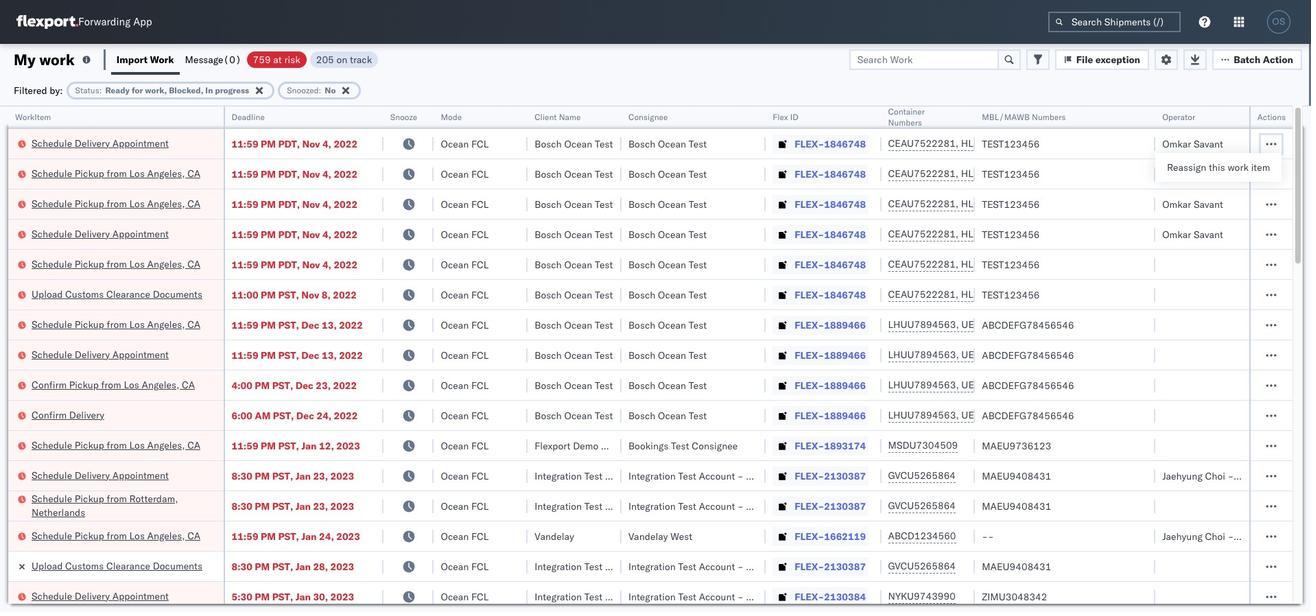 Task type: locate. For each thing, give the bounding box(es) containing it.
confirm
[[32, 378, 67, 391], [32, 409, 67, 421]]

test123456 for first the schedule delivery appointment 'link'
[[982, 138, 1040, 150]]

numbers inside container numbers
[[888, 117, 922, 128]]

los for third "schedule pickup from los angeles, ca" button from the top of the page
[[129, 258, 145, 270]]

9 resize handle column header from the left
[[1139, 106, 1156, 612]]

23, up 11:59 pm pst, jan 24, 2023 on the bottom left of page
[[313, 500, 328, 512]]

7 fcl from the top
[[471, 319, 489, 331]]

flex-1889466 for confirm pickup from los angeles, ca
[[795, 379, 866, 391]]

2130387 up "1662119"
[[824, 500, 866, 512]]

3 karl from the top
[[746, 560, 764, 573]]

0 vertical spatial upload
[[32, 288, 63, 300]]

jan down "11:59 pm pst, jan 12, 2023"
[[296, 470, 311, 482]]

1 vertical spatial flex-2130387
[[795, 500, 866, 512]]

1 vertical spatial upload
[[32, 560, 63, 572]]

schedule delivery appointment button
[[32, 136, 169, 151], [32, 227, 169, 242], [32, 348, 169, 363], [32, 468, 169, 483], [32, 589, 169, 604]]

by:
[[50, 84, 63, 96]]

0 vertical spatial 11:59 pm pst, dec 13, 2022
[[232, 319, 363, 331]]

fcl
[[471, 138, 489, 150], [471, 168, 489, 180], [471, 198, 489, 210], [471, 228, 489, 240], [471, 258, 489, 271], [471, 289, 489, 301], [471, 319, 489, 331], [471, 349, 489, 361], [471, 379, 489, 391], [471, 409, 489, 422], [471, 439, 489, 452], [471, 470, 489, 482], [471, 500, 489, 512], [471, 530, 489, 542], [471, 560, 489, 573], [471, 590, 489, 603]]

0 vertical spatial upload customs clearance documents
[[32, 288, 202, 300]]

los for confirm pickup from los angeles, ca button
[[124, 378, 139, 391]]

5 test123456 from the top
[[982, 258, 1040, 271]]

bosch
[[535, 138, 562, 150], [628, 138, 656, 150], [535, 168, 562, 180], [628, 168, 656, 180], [535, 198, 562, 210], [628, 198, 656, 210], [535, 228, 562, 240], [628, 228, 656, 240], [535, 258, 562, 271], [628, 258, 656, 271], [535, 289, 562, 301], [628, 289, 656, 301], [535, 319, 562, 331], [628, 319, 656, 331], [535, 349, 562, 361], [628, 349, 656, 361], [535, 379, 562, 391], [628, 379, 656, 391], [535, 409, 562, 422], [628, 409, 656, 422]]

5 schedule delivery appointment from the top
[[32, 590, 169, 602]]

resize handle column header for consignee
[[749, 106, 766, 612]]

5 schedule delivery appointment link from the top
[[32, 589, 169, 603]]

2 11:59 pm pst, dec 13, 2022 from the top
[[232, 349, 363, 361]]

1 vertical spatial 2130387
[[824, 500, 866, 512]]

0 horizontal spatial :
[[99, 85, 102, 95]]

0 vertical spatial 8:30 pm pst, jan 23, 2023
[[232, 470, 354, 482]]

2 13, from the top
[[322, 349, 337, 361]]

4 schedule delivery appointment from the top
[[32, 469, 169, 481]]

numbers down container
[[888, 117, 922, 128]]

confirm for confirm pickup from los angeles, ca
[[32, 378, 67, 391]]

bosch ocean test
[[535, 138, 613, 150], [628, 138, 707, 150], [535, 168, 613, 180], [628, 168, 707, 180], [535, 198, 613, 210], [628, 198, 707, 210], [535, 228, 613, 240], [628, 228, 707, 240], [535, 258, 613, 271], [628, 258, 707, 271], [535, 289, 613, 301], [628, 289, 707, 301], [535, 319, 613, 331], [628, 319, 707, 331], [535, 349, 613, 361], [628, 349, 707, 361], [535, 379, 613, 391], [628, 379, 707, 391], [535, 409, 613, 422], [628, 409, 707, 422]]

24,
[[317, 409, 332, 422], [319, 530, 334, 542]]

0 vertical spatial 2130387
[[824, 470, 866, 482]]

24, up 28,
[[319, 530, 334, 542]]

schedule pickup from los angeles, ca for 3rd schedule pickup from los angeles, ca link from the bottom of the page
[[32, 318, 200, 330]]

pst, right the am
[[273, 409, 294, 422]]

10 schedule from the top
[[32, 492, 72, 505]]

dec up "11:59 pm pst, jan 12, 2023"
[[296, 409, 314, 422]]

13, up 4:00 pm pst, dec 23, 2022
[[322, 349, 337, 361]]

1 vertical spatial work
[[1228, 161, 1249, 174]]

from for schedule pickup from rotterdam, netherlands link
[[107, 492, 127, 505]]

23, down 12,
[[313, 470, 328, 482]]

ceau7522281,
[[888, 137, 959, 150], [888, 167, 959, 180], [888, 198, 959, 210], [888, 228, 959, 240], [888, 258, 959, 270], [888, 288, 959, 301]]

1 savant from the top
[[1194, 138, 1223, 150]]

2130387 down 1893174
[[824, 470, 866, 482]]

11:59 pm pst, dec 13, 2022 down 11:00 pm pst, nov 8, 2022
[[232, 319, 363, 331]]

8:30 up 5:30 on the bottom
[[232, 560, 252, 573]]

lagerfeld left 2130384
[[766, 590, 807, 603]]

lagerfeld down flex-1893174
[[766, 470, 807, 482]]

6 resize handle column header from the left
[[749, 106, 766, 612]]

3 hlxu6269489, from the top
[[961, 198, 1031, 210]]

1 vertical spatial clearance
[[106, 560, 150, 572]]

11:59
[[232, 138, 258, 150], [232, 168, 258, 180], [232, 198, 258, 210], [232, 228, 258, 240], [232, 258, 258, 271], [232, 319, 258, 331], [232, 349, 258, 361], [232, 439, 258, 452], [232, 530, 258, 542]]

schedule pickup from los angeles, ca for sixth schedule pickup from los angeles, ca link from the top
[[32, 529, 200, 542]]

23,
[[316, 379, 331, 391], [313, 470, 328, 482], [313, 500, 328, 512]]

pm
[[261, 138, 276, 150], [261, 168, 276, 180], [261, 198, 276, 210], [261, 228, 276, 240], [261, 258, 276, 271], [261, 289, 276, 301], [261, 319, 276, 331], [261, 349, 276, 361], [255, 379, 270, 391], [261, 439, 276, 452], [255, 470, 270, 482], [255, 500, 270, 512], [261, 530, 276, 542], [255, 560, 270, 573], [255, 590, 270, 603]]

numbers right mbl/mawb
[[1032, 112, 1066, 122]]

import
[[117, 53, 148, 66]]

dec down 11:00 pm pst, nov 8, 2022
[[301, 319, 319, 331]]

6 schedule pickup from los angeles, ca from the top
[[32, 529, 200, 542]]

jan left 30,
[[296, 590, 311, 603]]

-
[[738, 470, 744, 482], [1228, 470, 1234, 482], [738, 500, 744, 512], [982, 530, 988, 542], [988, 530, 994, 542], [738, 560, 744, 573], [738, 590, 744, 603]]

bookings test consignee
[[628, 439, 738, 452]]

from inside schedule pickup from rotterdam, netherlands
[[107, 492, 127, 505]]

11 flex- from the top
[[795, 439, 824, 452]]

11:59 pm pst, dec 13, 2022 up 4:00 pm pst, dec 23, 2022
[[232, 349, 363, 361]]

3 hlxu8034992 from the top
[[1034, 198, 1101, 210]]

pickup for 2nd "schedule pickup from los angeles, ca" button from the bottom of the page
[[75, 439, 104, 451]]

maeu9408431 down maeu9736123
[[982, 470, 1051, 482]]

resize handle column header for client name
[[605, 106, 622, 612]]

savant
[[1194, 138, 1223, 150], [1194, 168, 1223, 180], [1194, 198, 1223, 210], [1194, 228, 1223, 240]]

2023 right 30,
[[330, 590, 354, 603]]

gvcu5265864 down msdu7304509
[[888, 469, 956, 482]]

2 schedule pickup from los angeles, ca from the top
[[32, 197, 200, 210]]

lhuu7894563,
[[888, 318, 959, 331], [888, 349, 959, 361], [888, 379, 959, 391], [888, 409, 959, 421]]

1 schedule delivery appointment link from the top
[[32, 136, 169, 150]]

app
[[133, 15, 152, 28]]

4 hlxu8034992 from the top
[[1034, 228, 1101, 240]]

schedule pickup from los angeles, ca button
[[32, 166, 200, 181], [32, 197, 200, 212], [32, 257, 200, 272], [32, 317, 200, 332], [32, 438, 200, 453], [32, 529, 200, 544]]

13, down the 8,
[[322, 319, 337, 331]]

5 1846748 from the top
[[824, 258, 866, 271]]

1 test123456 from the top
[[982, 138, 1040, 150]]

24, up 12,
[[317, 409, 332, 422]]

2 vertical spatial gvcu5265864
[[888, 560, 956, 572]]

11:59 pm pst, jan 24, 2023
[[232, 530, 360, 542]]

1 resize handle column header from the left
[[207, 106, 223, 612]]

appointment for 5th the schedule delivery appointment 'link' from the top
[[112, 590, 169, 602]]

1 lhuu7894563, from the top
[[888, 318, 959, 331]]

0 vertical spatial upload customs clearance documents link
[[32, 287, 202, 301]]

1 horizontal spatial work
[[1228, 161, 1249, 174]]

3 schedule delivery appointment button from the top
[[32, 348, 169, 363]]

angeles, inside button
[[142, 378, 179, 391]]

8:30 pm pst, jan 23, 2023 down "11:59 pm pst, jan 12, 2023"
[[232, 470, 354, 482]]

1 vertical spatial upload customs clearance documents link
[[32, 559, 202, 573]]

1 integration from the top
[[628, 470, 676, 482]]

0 horizontal spatial work
[[39, 50, 75, 69]]

1 vertical spatial 8:30
[[232, 500, 252, 512]]

message (0)
[[185, 53, 241, 66]]

0 vertical spatial documents
[[153, 288, 202, 300]]

1 horizontal spatial :
[[319, 85, 321, 95]]

15 flex- from the top
[[795, 560, 824, 573]]

track
[[350, 53, 372, 66]]

0 vertical spatial 8:30
[[232, 470, 252, 482]]

flex-1889466
[[795, 319, 866, 331], [795, 349, 866, 361], [795, 379, 866, 391], [795, 409, 866, 422]]

6 test123456 from the top
[[982, 289, 1040, 301]]

1889466 for confirm delivery
[[824, 409, 866, 422]]

1 vertical spatial maeu9408431
[[982, 500, 1051, 512]]

vandelay west
[[628, 530, 692, 542]]

13,
[[322, 319, 337, 331], [322, 349, 337, 361]]

15 ocean fcl from the top
[[441, 560, 489, 573]]

numbers
[[1032, 112, 1066, 122], [888, 117, 922, 128]]

maeu9408431 up zimu3048342
[[982, 560, 1051, 573]]

4:00 pm pst, dec 23, 2022
[[232, 379, 357, 391]]

confirm delivery
[[32, 409, 104, 421]]

0 vertical spatial work
[[39, 50, 75, 69]]

8:30 up 11:59 pm pst, jan 24, 2023 on the bottom left of page
[[232, 500, 252, 512]]

abcdefg78456546 for confirm pickup from los angeles, ca
[[982, 379, 1074, 391]]

1 clearance from the top
[[106, 288, 150, 300]]

container numbers button
[[881, 104, 961, 128]]

dec
[[301, 319, 319, 331], [301, 349, 319, 361], [296, 379, 314, 391], [296, 409, 314, 422]]

1 vertical spatial 23,
[[313, 470, 328, 482]]

appointment
[[112, 137, 169, 149], [112, 227, 169, 240], [112, 348, 169, 361], [112, 469, 169, 481], [112, 590, 169, 602]]

angeles, for confirm pickup from los angeles, ca link
[[142, 378, 179, 391]]

3 savant from the top
[[1194, 198, 1223, 210]]

flex-2130387 down flex-1893174
[[795, 470, 866, 482]]

schedule pickup from los angeles, ca for 2nd schedule pickup from los angeles, ca link from the top of the page
[[32, 197, 200, 210]]

pst, down 6:00 am pst, dec 24, 2022 at the bottom of the page
[[278, 439, 299, 452]]

6 schedule from the top
[[32, 318, 72, 330]]

in
[[205, 85, 213, 95]]

item
[[1251, 161, 1270, 174]]

1 vertical spatial 8:30 pm pst, jan 23, 2023
[[232, 500, 354, 512]]

0 vertical spatial clearance
[[106, 288, 150, 300]]

5 pdt, from the top
[[278, 258, 300, 271]]

documents
[[153, 288, 202, 300], [153, 560, 202, 572]]

1 vertical spatial 24,
[[319, 530, 334, 542]]

8 ocean fcl from the top
[[441, 349, 489, 361]]

dec for confirm pickup from los angeles, ca
[[296, 379, 314, 391]]

uetu5238478
[[962, 318, 1028, 331], [962, 349, 1028, 361], [962, 379, 1028, 391], [962, 409, 1028, 421]]

upload customs clearance documents link
[[32, 287, 202, 301], [32, 559, 202, 573]]

vandelay for vandelay
[[535, 530, 574, 542]]

3 uetu5238478 from the top
[[962, 379, 1028, 391]]

from for confirm pickup from los angeles, ca link
[[101, 378, 121, 391]]

am
[[255, 409, 271, 422]]

1 11:59 from the top
[[232, 138, 258, 150]]

test123456 for 4th the schedule delivery appointment 'link' from the bottom of the page
[[982, 228, 1040, 240]]

ca inside confirm pickup from los angeles, ca link
[[182, 378, 195, 391]]

lhuu7894563, uetu5238478
[[888, 318, 1028, 331], [888, 349, 1028, 361], [888, 379, 1028, 391], [888, 409, 1028, 421]]

23, up 6:00 am pst, dec 24, 2022 at the bottom of the page
[[316, 379, 331, 391]]

1 horizontal spatial numbers
[[1032, 112, 1066, 122]]

angeles, for 3rd schedule pickup from los angeles, ca link from the bottom of the page
[[147, 318, 185, 330]]

schedule pickup from los angeles, ca link
[[32, 166, 200, 180], [32, 197, 200, 210], [32, 257, 200, 271], [32, 317, 200, 331], [32, 438, 200, 452], [32, 529, 200, 542]]

3 11:59 from the top
[[232, 198, 258, 210]]

2130387 up 2130384
[[824, 560, 866, 573]]

3 omkar from the top
[[1162, 198, 1191, 210]]

1 upload from the top
[[32, 288, 63, 300]]

28,
[[313, 560, 328, 573]]

schedule delivery appointment link
[[32, 136, 169, 150], [32, 227, 169, 240], [32, 348, 169, 361], [32, 468, 169, 482], [32, 589, 169, 603]]

dec up 6:00 am pst, dec 24, 2022 at the bottom of the page
[[296, 379, 314, 391]]

from for 2nd schedule pickup from los angeles, ca link from the bottom
[[107, 439, 127, 451]]

work right this
[[1228, 161, 1249, 174]]

resize handle column header
[[207, 106, 223, 612], [367, 106, 383, 612], [417, 106, 434, 612], [511, 106, 528, 612], [605, 106, 622, 612], [749, 106, 766, 612], [865, 106, 881, 612], [959, 106, 975, 612], [1139, 106, 1156, 612], [1233, 106, 1249, 612], [1276, 106, 1293, 612]]

11 ocean fcl from the top
[[441, 439, 489, 452]]

1 schedule pickup from los angeles, ca button from the top
[[32, 166, 200, 181]]

jaehyung
[[1162, 470, 1203, 482]]

upload inside button
[[32, 288, 63, 300]]

2 vertical spatial flex-2130387
[[795, 560, 866, 573]]

angeles,
[[147, 167, 185, 179], [147, 197, 185, 210], [147, 258, 185, 270], [147, 318, 185, 330], [142, 378, 179, 391], [147, 439, 185, 451], [147, 529, 185, 542]]

16 ocean fcl from the top
[[441, 590, 489, 603]]

1 uetu5238478 from the top
[[962, 318, 1028, 331]]

1 11:59 pm pdt, nov 4, 2022 from the top
[[232, 138, 358, 150]]

0 vertical spatial 13,
[[322, 319, 337, 331]]

5 hlxu6269489, from the top
[[961, 258, 1031, 270]]

8 fcl from the top
[[471, 349, 489, 361]]

resize handle column header for workitem
[[207, 106, 223, 612]]

on
[[336, 53, 347, 66]]

2023 right 12,
[[336, 439, 360, 452]]

appointment for first the schedule delivery appointment 'link'
[[112, 137, 169, 149]]

pst, down 11:00 pm pst, nov 8, 2022
[[278, 319, 299, 331]]

confirm for confirm delivery
[[32, 409, 67, 421]]

3 schedule from the top
[[32, 197, 72, 210]]

pickup inside schedule pickup from rotterdam, netherlands
[[75, 492, 104, 505]]

los for 5th "schedule pickup from los angeles, ca" button from the bottom of the page
[[129, 197, 145, 210]]

: left no
[[319, 85, 321, 95]]

schedule pickup from los angeles, ca for 2nd schedule pickup from los angeles, ca link from the bottom
[[32, 439, 200, 451]]

4 ocean fcl from the top
[[441, 228, 489, 240]]

forwarding app
[[78, 15, 152, 28]]

2 uetu5238478 from the top
[[962, 349, 1028, 361]]

3 abcdefg78456546 from the top
[[982, 379, 1074, 391]]

flexport demo consignee
[[535, 439, 647, 452]]

1 horizontal spatial vandelay
[[628, 530, 668, 542]]

8:30 pm pst, jan 23, 2023 up 11:59 pm pst, jan 24, 2023 on the bottom left of page
[[232, 500, 354, 512]]

lagerfeld down "flex-1662119"
[[766, 560, 807, 573]]

2 ceau7522281, from the top
[[888, 167, 959, 180]]

consignee
[[628, 112, 668, 122], [601, 439, 647, 452], [692, 439, 738, 452]]

1 hlxu8034992 from the top
[[1034, 137, 1101, 150]]

consignee inside button
[[628, 112, 668, 122]]

from for 2nd schedule pickup from los angeles, ca link from the top of the page
[[107, 197, 127, 210]]

container numbers
[[888, 106, 925, 128]]

6 flex- from the top
[[795, 289, 824, 301]]

appointment for 3rd the schedule delivery appointment 'link'
[[112, 348, 169, 361]]

import work
[[117, 53, 174, 66]]

0 vertical spatial gvcu5265864
[[888, 469, 956, 482]]

work up the by:
[[39, 50, 75, 69]]

2 schedule delivery appointment from the top
[[32, 227, 169, 240]]

2023 up 8:30 pm pst, jan 28, 2023 at the bottom left
[[336, 530, 360, 542]]

1 vertical spatial gvcu5265864
[[888, 500, 956, 512]]

client name button
[[528, 109, 608, 123]]

abcdefg78456546 for schedule delivery appointment
[[982, 349, 1074, 361]]

2 lhuu7894563, from the top
[[888, 349, 959, 361]]

10 resize handle column header from the left
[[1233, 106, 1249, 612]]

2 vertical spatial 8:30
[[232, 560, 252, 573]]

8 flex- from the top
[[795, 349, 824, 361]]

account
[[699, 470, 735, 482], [699, 500, 735, 512], [699, 560, 735, 573], [699, 590, 735, 603]]

ocean fcl
[[441, 138, 489, 150], [441, 168, 489, 180], [441, 198, 489, 210], [441, 228, 489, 240], [441, 258, 489, 271], [441, 289, 489, 301], [441, 319, 489, 331], [441, 349, 489, 361], [441, 379, 489, 391], [441, 409, 489, 422], [441, 439, 489, 452], [441, 470, 489, 482], [441, 500, 489, 512], [441, 530, 489, 542], [441, 560, 489, 573], [441, 590, 489, 603]]

omkar
[[1162, 138, 1191, 150], [1162, 168, 1191, 180], [1162, 198, 1191, 210], [1162, 228, 1191, 240]]

4 lhuu7894563, from the top
[[888, 409, 959, 421]]

1 vertical spatial upload customs clearance documents
[[32, 560, 202, 572]]

1 pdt, from the top
[[278, 138, 300, 150]]

abcdefg78456546 for confirm delivery
[[982, 409, 1074, 422]]

hlxu8034992
[[1034, 137, 1101, 150], [1034, 167, 1101, 180], [1034, 198, 1101, 210], [1034, 228, 1101, 240], [1034, 258, 1101, 270], [1034, 288, 1101, 301]]

1 1846748 from the top
[[824, 138, 866, 150]]

1 vertical spatial customs
[[65, 560, 104, 572]]

2 pdt, from the top
[[278, 168, 300, 180]]

upload customs clearance documents button
[[32, 287, 202, 302]]

0 vertical spatial flex-2130387
[[795, 470, 866, 482]]

7 resize handle column header from the left
[[865, 106, 881, 612]]

0 vertical spatial customs
[[65, 288, 104, 300]]

5 resize handle column header from the left
[[605, 106, 622, 612]]

test
[[595, 138, 613, 150], [689, 138, 707, 150], [595, 168, 613, 180], [689, 168, 707, 180], [595, 198, 613, 210], [689, 198, 707, 210], [595, 228, 613, 240], [689, 228, 707, 240], [595, 258, 613, 271], [689, 258, 707, 271], [595, 289, 613, 301], [689, 289, 707, 301], [595, 319, 613, 331], [689, 319, 707, 331], [595, 349, 613, 361], [689, 349, 707, 361], [595, 379, 613, 391], [689, 379, 707, 391], [595, 409, 613, 422], [689, 409, 707, 422], [671, 439, 689, 452], [678, 470, 696, 482], [1236, 470, 1255, 482], [678, 500, 696, 512], [678, 560, 696, 573], [678, 590, 696, 603]]

1 vandelay from the left
[[535, 530, 574, 542]]

3 gvcu5265864 from the top
[[888, 560, 956, 572]]

dec for schedule delivery appointment
[[301, 349, 319, 361]]

2 11:59 pm pdt, nov 4, 2022 from the top
[[232, 168, 358, 180]]

work
[[150, 53, 174, 66]]

zimu3048342
[[982, 590, 1047, 603]]

0 horizontal spatial numbers
[[888, 117, 922, 128]]

pst, down 8:30 pm pst, jan 28, 2023 at the bottom left
[[272, 590, 293, 603]]

gvcu5265864 up abcd1234560
[[888, 500, 956, 512]]

angeles, for 2nd schedule pickup from los angeles, ca link from the bottom
[[147, 439, 185, 451]]

3 4, from the top
[[322, 198, 331, 210]]

from
[[107, 167, 127, 179], [107, 197, 127, 210], [107, 258, 127, 270], [107, 318, 127, 330], [101, 378, 121, 391], [107, 439, 127, 451], [107, 492, 127, 505], [107, 529, 127, 542]]

jaehyung choi - test origin agent
[[1162, 470, 1311, 482]]

1 2130387 from the top
[[824, 470, 866, 482]]

uetu5238478 for confirm delivery
[[962, 409, 1028, 421]]

action
[[1263, 53, 1293, 66]]

8:30 down 6:00
[[232, 470, 252, 482]]

jan
[[301, 439, 317, 452], [296, 470, 311, 482], [296, 500, 311, 512], [301, 530, 317, 542], [296, 560, 311, 573], [296, 590, 311, 603]]

demo
[[573, 439, 598, 452]]

1 vertical spatial 11:59 pm pst, dec 13, 2022
[[232, 349, 363, 361]]

flex-1846748 button
[[773, 134, 869, 153], [773, 134, 869, 153], [773, 164, 869, 184], [773, 164, 869, 184], [773, 195, 869, 214], [773, 195, 869, 214], [773, 225, 869, 244], [773, 225, 869, 244], [773, 255, 869, 274], [773, 255, 869, 274], [773, 285, 869, 304], [773, 285, 869, 304]]

flex-
[[795, 138, 824, 150], [795, 168, 824, 180], [795, 198, 824, 210], [795, 228, 824, 240], [795, 258, 824, 271], [795, 289, 824, 301], [795, 319, 824, 331], [795, 349, 824, 361], [795, 379, 824, 391], [795, 409, 824, 422], [795, 439, 824, 452], [795, 470, 824, 482], [795, 500, 824, 512], [795, 530, 824, 542], [795, 560, 824, 573], [795, 590, 824, 603]]

bookings
[[628, 439, 669, 452]]

netherlands
[[32, 506, 85, 518]]

agent
[[1286, 470, 1311, 482]]

1 gvcu5265864 from the top
[[888, 469, 956, 482]]

2 flex- from the top
[[795, 168, 824, 180]]

:
[[99, 85, 102, 95], [319, 85, 321, 95]]

karl
[[746, 470, 764, 482], [746, 500, 764, 512], [746, 560, 764, 573], [746, 590, 764, 603]]

mode button
[[434, 109, 514, 123]]

confirm inside "link"
[[32, 409, 67, 421]]

jan up 11:59 pm pst, jan 24, 2023 on the bottom left of page
[[296, 500, 311, 512]]

1 vertical spatial confirm
[[32, 409, 67, 421]]

consignee for bookings test consignee
[[692, 439, 738, 452]]

pst, up 5:30 pm pst, jan 30, 2023
[[272, 560, 293, 573]]

0 vertical spatial confirm
[[32, 378, 67, 391]]

0 horizontal spatial vandelay
[[535, 530, 574, 542]]

flex-1889466 button
[[773, 315, 869, 334], [773, 315, 869, 334], [773, 345, 869, 365], [773, 345, 869, 365], [773, 376, 869, 395], [773, 376, 869, 395], [773, 406, 869, 425], [773, 406, 869, 425]]

customs
[[65, 288, 104, 300], [65, 560, 104, 572]]

: left ready in the left top of the page
[[99, 85, 102, 95]]

2 omkar savant from the top
[[1162, 168, 1223, 180]]

0 vertical spatial maeu9408431
[[982, 470, 1051, 482]]

2 vertical spatial maeu9408431
[[982, 560, 1051, 573]]

2 schedule pickup from los angeles, ca link from the top
[[32, 197, 200, 210]]

1 vertical spatial documents
[[153, 560, 202, 572]]

0 vertical spatial 24,
[[317, 409, 332, 422]]

gvcu5265864 up nyku9743990
[[888, 560, 956, 572]]

0 vertical spatial 23,
[[316, 379, 331, 391]]

13 ocean fcl from the top
[[441, 500, 489, 512]]

workitem button
[[8, 109, 210, 123]]

lagerfeld up "flex-1662119"
[[766, 500, 807, 512]]

3 appointment from the top
[[112, 348, 169, 361]]

maeu9408431 up --
[[982, 500, 1051, 512]]

2 vertical spatial 2130387
[[824, 560, 866, 573]]

24, for 2022
[[317, 409, 332, 422]]

flex-1662119 button
[[773, 527, 869, 546], [773, 527, 869, 546]]

4 flex-1889466 from the top
[[795, 409, 866, 422]]

30,
[[313, 590, 328, 603]]

7 11:59 from the top
[[232, 349, 258, 361]]

2 appointment from the top
[[112, 227, 169, 240]]

flex-2130387 down "flex-1662119"
[[795, 560, 866, 573]]

flex-2130387 up "flex-1662119"
[[795, 500, 866, 512]]

lhuu7894563, for confirm pickup from los angeles, ca
[[888, 379, 959, 391]]

23, for confirm pickup from los angeles, ca
[[316, 379, 331, 391]]

1 vertical spatial 13,
[[322, 349, 337, 361]]

resize handle column header for deadline
[[367, 106, 383, 612]]

2 8:30 pm pst, jan 23, 2023 from the top
[[232, 500, 354, 512]]

1 schedule pickup from los angeles, ca link from the top
[[32, 166, 200, 180]]

12 schedule from the top
[[32, 590, 72, 602]]

mbl/mawb numbers
[[982, 112, 1066, 122]]

3 schedule delivery appointment link from the top
[[32, 348, 169, 361]]

3 resize handle column header from the left
[[417, 106, 434, 612]]

uetu5238478 for schedule delivery appointment
[[962, 349, 1028, 361]]

4 resize handle column header from the left
[[511, 106, 528, 612]]

schedule pickup from rotterdam, netherlands link
[[32, 492, 205, 519]]

flex-1662119
[[795, 530, 866, 542]]

5 fcl from the top
[[471, 258, 489, 271]]

4 test123456 from the top
[[982, 228, 1040, 240]]

6 flex-1846748 from the top
[[795, 289, 866, 301]]

dec up 4:00 pm pst, dec 23, 2022
[[301, 349, 319, 361]]

2 resize handle column header from the left
[[367, 106, 383, 612]]



Task type: describe. For each thing, give the bounding box(es) containing it.
delivery inside "link"
[[69, 409, 104, 421]]

los for sixth "schedule pickup from los angeles, ca" button from the top of the page
[[129, 529, 145, 542]]

resize handle column header for mbl/mawb numbers
[[1139, 106, 1156, 612]]

11 resize handle column header from the left
[[1276, 106, 1293, 612]]

4 schedule from the top
[[32, 227, 72, 240]]

1893174
[[824, 439, 866, 452]]

dec for confirm delivery
[[296, 409, 314, 422]]

consignee button
[[622, 109, 752, 123]]

8:30 pm pst, jan 28, 2023
[[232, 560, 354, 573]]

1 schedule delivery appointment from the top
[[32, 137, 169, 149]]

appointment for fourth the schedule delivery appointment 'link' from the top of the page
[[112, 469, 169, 481]]

pickup for 5th "schedule pickup from los angeles, ca" button from the bottom of the page
[[75, 197, 104, 210]]

1 upload customs clearance documents from the top
[[32, 288, 202, 300]]

lhuu7894563, uetu5238478 for confirm pickup from los angeles, ca
[[888, 379, 1028, 391]]

resize handle column header for mode
[[511, 106, 528, 612]]

work,
[[145, 85, 167, 95]]

2 flex-2130387 from the top
[[795, 500, 866, 512]]

angeles, for fourth schedule pickup from los angeles, ca link from the bottom of the page
[[147, 258, 185, 270]]

11:59 pm pst, jan 12, 2023
[[232, 439, 360, 452]]

11:00 pm pst, nov 8, 2022
[[232, 289, 357, 301]]

Search Shipments (/) text field
[[1048, 12, 1181, 32]]

angeles, for sixth schedule pickup from los angeles, ca link from the bottom of the page
[[147, 167, 185, 179]]

8,
[[322, 289, 331, 301]]

pickup for third "schedule pickup from los angeles, ca" button from the top of the page
[[75, 258, 104, 270]]

1 abcdefg78456546 from the top
[[982, 319, 1074, 331]]

16 flex- from the top
[[795, 590, 824, 603]]

2 lagerfeld from the top
[[766, 500, 807, 512]]

pickup for 3rd "schedule pickup from los angeles, ca" button from the bottom of the page
[[75, 318, 104, 330]]

4 omkar from the top
[[1162, 228, 1191, 240]]

4 1846748 from the top
[[824, 228, 866, 240]]

3 8:30 from the top
[[232, 560, 252, 573]]

pickup for schedule pickup from rotterdam, netherlands button
[[75, 492, 104, 505]]

3 ceau7522281, hlxu6269489, hlxu8034992 from the top
[[888, 198, 1101, 210]]

5 11:59 from the top
[[232, 258, 258, 271]]

2023 right 28,
[[330, 560, 354, 573]]

2 account from the top
[[699, 500, 735, 512]]

file
[[1076, 53, 1093, 66]]

flex id button
[[766, 109, 868, 123]]

batch action
[[1234, 53, 1293, 66]]

resize handle column header for flex id
[[865, 106, 881, 612]]

appointment for 4th the schedule delivery appointment 'link' from the bottom of the page
[[112, 227, 169, 240]]

progress
[[215, 85, 249, 95]]

2 customs from the top
[[65, 560, 104, 572]]

2 ceau7522281, hlxu6269489, hlxu8034992 from the top
[[888, 167, 1101, 180]]

rotterdam,
[[129, 492, 178, 505]]

snoozed : no
[[287, 85, 336, 95]]

reassign
[[1167, 161, 1206, 174]]

pst, up 8:30 pm pst, jan 28, 2023 at the bottom left
[[278, 530, 299, 542]]

batch
[[1234, 53, 1261, 66]]

client name
[[535, 112, 581, 122]]

file exception
[[1076, 53, 1140, 66]]

7 schedule from the top
[[32, 348, 72, 361]]

5 hlxu8034992 from the top
[[1034, 258, 1101, 270]]

3 omkar savant from the top
[[1162, 198, 1223, 210]]

vandelay for vandelay west
[[628, 530, 668, 542]]

operator
[[1162, 112, 1195, 122]]

schedule pickup from rotterdam, netherlands
[[32, 492, 178, 518]]

5 flex-1846748 from the top
[[795, 258, 866, 271]]

id
[[790, 112, 799, 122]]

os button
[[1263, 6, 1295, 38]]

no
[[325, 85, 336, 95]]

2023 down 12,
[[330, 470, 354, 482]]

consignee for flexport demo consignee
[[601, 439, 647, 452]]

schedule inside schedule pickup from rotterdam, netherlands
[[32, 492, 72, 505]]

os
[[1272, 16, 1286, 27]]

4 pdt, from the top
[[278, 228, 300, 240]]

reassign this work item
[[1167, 161, 1270, 174]]

name
[[559, 112, 581, 122]]

1 upload customs clearance documents link from the top
[[32, 287, 202, 301]]

2023 up 11:59 pm pst, jan 24, 2023 on the bottom left of page
[[330, 500, 354, 512]]

this
[[1209, 161, 1225, 174]]

12 fcl from the top
[[471, 470, 489, 482]]

2 upload customs clearance documents from the top
[[32, 560, 202, 572]]

lhuu7894563, for confirm delivery
[[888, 409, 959, 421]]

9 fcl from the top
[[471, 379, 489, 391]]

2 schedule from the top
[[32, 167, 72, 179]]

confirm pickup from los angeles, ca
[[32, 378, 195, 391]]

3 fcl from the top
[[471, 198, 489, 210]]

2 vertical spatial 23,
[[313, 500, 328, 512]]

3 schedule pickup from los angeles, ca button from the top
[[32, 257, 200, 272]]

batch action button
[[1213, 49, 1302, 70]]

confirm pickup from los angeles, ca button
[[32, 378, 195, 393]]

24, for 2023
[[319, 530, 334, 542]]

11 fcl from the top
[[471, 439, 489, 452]]

1 schedule from the top
[[32, 137, 72, 149]]

flex-1889466 for schedule delivery appointment
[[795, 349, 866, 361]]

numbers for mbl/mawb numbers
[[1032, 112, 1066, 122]]

west
[[671, 530, 692, 542]]

: for status
[[99, 85, 102, 95]]

2 schedule delivery appointment button from the top
[[32, 227, 169, 242]]

schedule pickup from rotterdam, netherlands button
[[32, 492, 205, 520]]

documents inside button
[[153, 288, 202, 300]]

4 savant from the top
[[1194, 228, 1223, 240]]

3 schedule delivery appointment from the top
[[32, 348, 169, 361]]

maeu9736123
[[982, 439, 1051, 452]]

6 11:59 from the top
[[232, 319, 258, 331]]

4 schedule pickup from los angeles, ca link from the top
[[32, 317, 200, 331]]

4:00
[[232, 379, 252, 391]]

pickup for confirm pickup from los angeles, ca button
[[69, 378, 99, 391]]

2 integration test account - karl lagerfeld from the top
[[628, 500, 807, 512]]

filtered
[[14, 84, 47, 96]]

1 ceau7522281, from the top
[[888, 137, 959, 150]]

1 fcl from the top
[[471, 138, 489, 150]]

1 flex-1889466 from the top
[[795, 319, 866, 331]]

lhuu7894563, uetu5238478 for confirm delivery
[[888, 409, 1028, 421]]

1889466 for confirm pickup from los angeles, ca
[[824, 379, 866, 391]]

15 fcl from the top
[[471, 560, 489, 573]]

pst, up 4:00 pm pst, dec 23, 2022
[[278, 349, 299, 361]]

9 11:59 from the top
[[232, 530, 258, 542]]

2 savant from the top
[[1194, 168, 1223, 180]]

forwarding
[[78, 15, 131, 28]]

9 schedule from the top
[[32, 469, 72, 481]]

risk
[[284, 53, 300, 66]]

12 flex- from the top
[[795, 470, 824, 482]]

4 schedule pickup from los angeles, ca button from the top
[[32, 317, 200, 332]]

5 ocean fcl from the top
[[441, 258, 489, 271]]

6:00 am pst, dec 24, 2022
[[232, 409, 358, 422]]

numbers for container numbers
[[888, 117, 922, 128]]

angeles, for sixth schedule pickup from los angeles, ca link from the top
[[147, 529, 185, 542]]

from for 3rd schedule pickup from los angeles, ca link from the bottom of the page
[[107, 318, 127, 330]]

test123456 for sixth schedule pickup from los angeles, ca link from the bottom of the page
[[982, 168, 1040, 180]]

mbl/mawb numbers button
[[975, 109, 1142, 123]]

4 4, from the top
[[322, 228, 331, 240]]

from for fourth schedule pickup from los angeles, ca link from the bottom of the page
[[107, 258, 127, 270]]

msdu7304509
[[888, 439, 958, 451]]

choi
[[1205, 470, 1225, 482]]

resize handle column header for container numbers
[[959, 106, 975, 612]]

5 schedule pickup from los angeles, ca link from the top
[[32, 438, 200, 452]]

2 1846748 from the top
[[824, 168, 866, 180]]

2 schedule pickup from los angeles, ca button from the top
[[32, 197, 200, 212]]

9 flex- from the top
[[795, 379, 824, 391]]

flexport
[[535, 439, 571, 452]]

workitem
[[15, 112, 51, 122]]

13 flex- from the top
[[795, 500, 824, 512]]

exception
[[1096, 53, 1140, 66]]

from for sixth schedule pickup from los angeles, ca link from the bottom of the page
[[107, 167, 127, 179]]

jan left 28,
[[296, 560, 311, 573]]

2 clearance from the top
[[106, 560, 150, 572]]

import work button
[[111, 44, 179, 75]]

angeles, for 2nd schedule pickup from los angeles, ca link from the top of the page
[[147, 197, 185, 210]]

my
[[14, 50, 36, 69]]

1 1889466 from the top
[[824, 319, 866, 331]]

lhuu7894563, uetu5238478 for schedule delivery appointment
[[888, 349, 1028, 361]]

for
[[132, 85, 143, 95]]

6 schedule pickup from los angeles, ca link from the top
[[32, 529, 200, 542]]

pickup for sixth "schedule pickup from los angeles, ca" button from the top of the page
[[75, 529, 104, 542]]

6:00
[[232, 409, 252, 422]]

1662119
[[824, 530, 866, 542]]

pst, down "11:59 pm pst, jan 12, 2023"
[[272, 470, 293, 482]]

1 integration test account - karl lagerfeld from the top
[[628, 470, 807, 482]]

los for 2nd "schedule pickup from los angeles, ca" button from the bottom of the page
[[129, 439, 145, 451]]

9 ocean fcl from the top
[[441, 379, 489, 391]]

uetu5238478 for confirm pickup from los angeles, ca
[[962, 379, 1028, 391]]

3 lagerfeld from the top
[[766, 560, 807, 573]]

4 integration test account - karl lagerfeld from the top
[[628, 590, 807, 603]]

pst, up 11:59 pm pst, jan 24, 2023 on the bottom left of page
[[272, 500, 293, 512]]

4 ceau7522281, hlxu6269489, hlxu8034992 from the top
[[888, 228, 1101, 240]]

confirm delivery link
[[32, 408, 104, 422]]

pickup for sixth "schedule pickup from los angeles, ca" button from the bottom of the page
[[75, 167, 104, 179]]

jan left 12,
[[301, 439, 317, 452]]

schedule pickup from los angeles, ca for fourth schedule pickup from los angeles, ca link from the bottom of the page
[[32, 258, 200, 270]]

los for sixth "schedule pickup from los angeles, ca" button from the bottom of the page
[[129, 167, 145, 179]]

flexport. image
[[16, 15, 78, 29]]

14 ocean fcl from the top
[[441, 530, 489, 542]]

status : ready for work, blocked, in progress
[[75, 85, 249, 95]]

7 ocean fcl from the top
[[441, 319, 489, 331]]

11:00
[[232, 289, 258, 301]]

at
[[273, 53, 282, 66]]

flex-1889466 for confirm delivery
[[795, 409, 866, 422]]

customs inside button
[[65, 288, 104, 300]]

3 schedule pickup from los angeles, ca link from the top
[[32, 257, 200, 271]]

23, for schedule delivery appointment
[[313, 470, 328, 482]]

snoozed
[[287, 85, 319, 95]]

2130384
[[824, 590, 866, 603]]

my work
[[14, 50, 75, 69]]

confirm delivery button
[[32, 408, 104, 423]]

pst, up 6:00 am pst, dec 24, 2022 at the bottom of the page
[[272, 379, 293, 391]]

nyku9743990
[[888, 590, 956, 602]]

from for sixth schedule pickup from los angeles, ca link from the top
[[107, 529, 127, 542]]

6 hlxu6269489, from the top
[[961, 288, 1031, 301]]

759 at risk
[[253, 53, 300, 66]]

4 account from the top
[[699, 590, 735, 603]]

3 pdt, from the top
[[278, 198, 300, 210]]

flex-1893174
[[795, 439, 866, 452]]

1 lhuu7894563, uetu5238478 from the top
[[888, 318, 1028, 331]]

1 11:59 pm pst, dec 13, 2022 from the top
[[232, 319, 363, 331]]

test123456 for fourth schedule pickup from los angeles, ca link from the bottom of the page
[[982, 258, 1040, 271]]

1 account from the top
[[699, 470, 735, 482]]

1889466 for schedule delivery appointment
[[824, 349, 866, 361]]

8 11:59 from the top
[[232, 439, 258, 452]]

flex id
[[773, 112, 799, 122]]

mbl/mawb
[[982, 112, 1030, 122]]

client
[[535, 112, 557, 122]]

schedule pickup from los angeles, ca for sixth schedule pickup from los angeles, ca link from the bottom of the page
[[32, 167, 200, 179]]

flex
[[773, 112, 788, 122]]

205
[[316, 53, 334, 66]]

759
[[253, 53, 271, 66]]

jan up 28,
[[301, 530, 317, 542]]

3 maeu9408431 from the top
[[982, 560, 1051, 573]]

5 11:59 pm pdt, nov 4, 2022 from the top
[[232, 258, 358, 271]]

2 gvcu5265864 from the top
[[888, 500, 956, 512]]

4 flex- from the top
[[795, 228, 824, 240]]

Search Work text field
[[849, 49, 999, 70]]

clearance inside button
[[106, 288, 150, 300]]

: for snoozed
[[319, 85, 321, 95]]

pst, left the 8,
[[278, 289, 299, 301]]

origin
[[1257, 470, 1283, 482]]

actions
[[1258, 112, 1286, 122]]

mode
[[441, 112, 462, 122]]

4 11:59 pm pdt, nov 4, 2022 from the top
[[232, 228, 358, 240]]

flex-2130384
[[795, 590, 866, 603]]

message
[[185, 53, 223, 66]]

2 upload from the top
[[32, 560, 63, 572]]

lhuu7894563, for schedule delivery appointment
[[888, 349, 959, 361]]

2 maeu9408431 from the top
[[982, 500, 1051, 512]]

3 ocean fcl from the top
[[441, 198, 489, 210]]

2 flex-1846748 from the top
[[795, 168, 866, 180]]

status
[[75, 85, 99, 95]]

confirm pickup from los angeles, ca link
[[32, 378, 195, 391]]

filtered by:
[[14, 84, 63, 96]]

los for 3rd "schedule pickup from los angeles, ca" button from the bottom of the page
[[129, 318, 145, 330]]



Task type: vqa. For each thing, say whether or not it's contained in the screenshot.
third Quoted from the bottom
no



